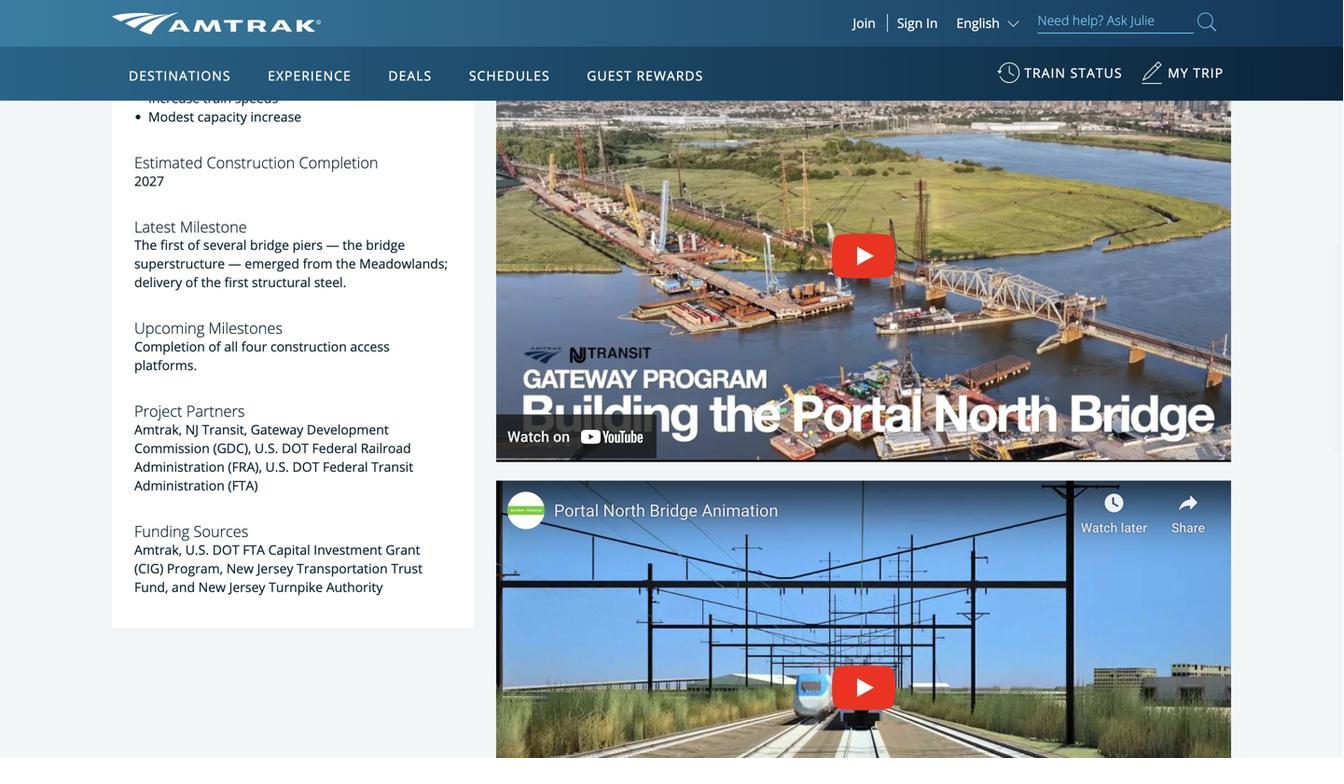 Task type: vqa. For each thing, say whether or not it's contained in the screenshot.
Newark, NJ - Penn Station (NWK) Link
no



Task type: describe. For each thing, give the bounding box(es) containing it.
project partners amtrak, nj transit, gateway development commission (gdc), u.s. dot federal railroad administration (fra), u.s. dot federal transit administration (fta)
[[134, 401, 413, 494]]

construction
[[271, 338, 347, 356]]

benefits
[[206, 13, 261, 34]]

guest
[[587, 67, 632, 84]]

1 vertical spatial federal
[[323, 458, 368, 476]]

1 horizontal spatial first
[[225, 274, 248, 291]]

construction
[[207, 152, 295, 173]]

commission
[[134, 439, 210, 457]]

grant
[[386, 541, 420, 559]]

status
[[1071, 64, 1123, 82]]

and
[[172, 578, 195, 596]]

my
[[1168, 64, 1189, 82]]

amtrak image
[[112, 12, 321, 35]]

1 vertical spatial jersey
[[229, 578, 265, 596]]

reliability,
[[203, 70, 261, 88]]

funding
[[134, 521, 190, 542]]

structural
[[252, 274, 311, 291]]

0 vertical spatial the
[[343, 236, 363, 254]]

transit,
[[202, 421, 247, 438]]

amtrak, for funding
[[134, 541, 182, 559]]

u.s. inside funding sources amtrak, u.s. dot fta capital investment grant (cig) program, new jersey transportation trust fund, and new jersey turnpike authority
[[185, 541, 209, 559]]

meadowlands;
[[359, 255, 448, 273]]

0 vertical spatial of
[[188, 236, 200, 254]]

1 vertical spatial dot
[[292, 458, 319, 476]]

upcoming
[[134, 318, 205, 339]]

four
[[241, 338, 267, 356]]

1 vertical spatial new
[[198, 578, 226, 596]]

increase
[[148, 89, 200, 107]]

the
[[134, 236, 157, 254]]

my trip button
[[1141, 55, 1224, 101]]

1 vertical spatial u.s.
[[265, 458, 289, 476]]

conflicts
[[201, 52, 251, 69]]

upcoming milestones completion of all four construction access platforms.
[[134, 318, 390, 374]]

english
[[957, 14, 1000, 32]]

fta
[[243, 541, 265, 559]]

1 bridge from the left
[[250, 236, 289, 254]]

milestone
[[180, 216, 247, 237]]

deals button
[[381, 49, 440, 102]]

funding sources amtrak, u.s. dot fta capital investment grant (cig) program, new jersey transportation trust fund, and new jersey turnpike authority
[[134, 521, 423, 596]]

program,
[[167, 560, 223, 577]]

partners
[[186, 401, 245, 422]]

in
[[926, 14, 938, 32]]

deals
[[389, 67, 432, 84]]

emerged
[[245, 255, 299, 273]]

application inside banner
[[181, 156, 629, 417]]

gateway
[[251, 421, 303, 438]]

train
[[203, 89, 232, 107]]

latest
[[134, 216, 176, 237]]

several
[[203, 236, 247, 254]]

sources
[[194, 521, 249, 542]]

completion for milestones
[[134, 338, 205, 356]]

amtrak, for project
[[134, 421, 182, 438]]

authority
[[326, 578, 383, 596]]

customer
[[134, 13, 202, 34]]

transit
[[372, 458, 413, 476]]

1 vertical spatial of
[[185, 274, 198, 291]]

train status
[[1025, 64, 1123, 82]]

span
[[264, 33, 294, 51]]

delivery
[[134, 274, 182, 291]]

regions map image
[[181, 156, 629, 417]]

turnpike
[[269, 578, 323, 596]]

piers
[[293, 236, 323, 254]]

experience
[[268, 67, 352, 84]]

1 vertical spatial the
[[336, 255, 356, 273]]

english button
[[957, 14, 1024, 32]]

(gdc),
[[213, 439, 251, 457]]

guest rewards
[[587, 67, 704, 84]]

schedules
[[469, 67, 550, 84]]

traffic
[[343, 52, 379, 69]]

superstructure
[[134, 255, 225, 273]]

eliminate
[[148, 33, 205, 51]]

all
[[224, 338, 238, 356]]

movable
[[208, 33, 261, 51]]

improve
[[148, 70, 199, 88]]

sign
[[897, 14, 923, 32]]

latest milestone the first of several bridge piers — the bridge superstructure — emerged from the meadowlands; delivery of the first structural steel.
[[134, 216, 448, 291]]

join button
[[842, 14, 888, 32]]

of inside upcoming milestones completion of all four construction access platforms.
[[208, 338, 221, 356]]



Task type: locate. For each thing, give the bounding box(es) containing it.
—
[[326, 236, 339, 254], [228, 255, 241, 273]]

u.s. down gateway
[[255, 439, 278, 457]]

0 vertical spatial completion
[[299, 152, 378, 173]]

fund,
[[134, 578, 168, 596]]

train status link
[[998, 55, 1123, 101]]

amtrak, up (cig)
[[134, 541, 182, 559]]

estimated construction completion 2027
[[134, 152, 378, 190]]

0 vertical spatial federal
[[312, 439, 357, 457]]

1 horizontal spatial completion
[[299, 152, 378, 173]]

1 vertical spatial administration
[[134, 477, 225, 494]]

0 vertical spatial u.s.
[[255, 439, 278, 457]]

dot inside funding sources amtrak, u.s. dot fta capital investment grant (cig) program, new jersey transportation trust fund, and new jersey turnpike authority
[[212, 541, 239, 559]]

modest
[[148, 108, 194, 125]]

trust
[[391, 560, 423, 577]]

rewards
[[637, 67, 704, 84]]

destinations button
[[121, 49, 238, 102]]

0 horizontal spatial new
[[198, 578, 226, 596]]

2 vertical spatial of
[[208, 338, 221, 356]]

railroad
[[361, 439, 411, 457]]

(fra),
[[228, 458, 262, 476]]

remove
[[148, 52, 198, 69]]

completion up platforms.
[[134, 338, 205, 356]]

1 vertical spatial first
[[225, 274, 248, 291]]

completion down increase
[[299, 152, 378, 173]]

0 horizontal spatial —
[[228, 255, 241, 273]]

of
[[188, 236, 200, 254], [185, 274, 198, 291], [208, 338, 221, 356]]

0 horizontal spatial completion
[[134, 338, 205, 356]]

capital
[[268, 541, 310, 559]]

bridge up the emerged
[[250, 236, 289, 254]]

2027
[[134, 172, 164, 190]]

amtrak, inside project partners amtrak, nj transit, gateway development commission (gdc), u.s. dot federal railroad administration (fra), u.s. dot federal transit administration (fta)
[[134, 421, 182, 438]]

banner containing join
[[0, 0, 1344, 431]]

steel.
[[314, 274, 346, 291]]

of up superstructure
[[188, 236, 200, 254]]

(cig)
[[134, 560, 163, 577]]

u.s. up program,
[[185, 541, 209, 559]]

0 vertical spatial dot
[[282, 439, 309, 457]]

amtrak, inside funding sources amtrak, u.s. dot fta capital investment grant (cig) program, new jersey transportation trust fund, and new jersey turnpike authority
[[134, 541, 182, 559]]

platforms.
[[134, 356, 197, 374]]

search icon image
[[1198, 9, 1217, 35]]

2 administration from the top
[[134, 477, 225, 494]]

nj
[[185, 421, 199, 438]]

capacity
[[198, 108, 247, 125]]

bridge up meadowlands;
[[366, 236, 405, 254]]

1 horizontal spatial bridge
[[366, 236, 405, 254]]

jersey down capital at bottom
[[257, 560, 293, 577]]

u.s. right (fra),
[[265, 458, 289, 476]]

new
[[226, 560, 254, 577], [198, 578, 226, 596]]

dot
[[282, 439, 309, 457], [292, 458, 319, 476], [212, 541, 239, 559]]

milestones
[[209, 318, 283, 339]]

2 amtrak, from the top
[[134, 541, 182, 559]]

jersey
[[257, 560, 293, 577], [229, 578, 265, 596]]

amtrak, up commission
[[134, 421, 182, 438]]

jersey down fta
[[229, 578, 265, 596]]

1 horizontal spatial —
[[326, 236, 339, 254]]

sign in button
[[897, 14, 938, 32]]

my trip
[[1168, 64, 1224, 82]]

— up the from
[[326, 236, 339, 254]]

maritime
[[284, 52, 340, 69]]

amtrak,
[[134, 421, 182, 438], [134, 541, 182, 559]]

destinations
[[129, 67, 231, 84]]

the
[[343, 236, 363, 254], [336, 255, 356, 273], [201, 274, 221, 291]]

completion for construction
[[299, 152, 378, 173]]

application
[[181, 156, 629, 417]]

development
[[307, 421, 389, 438]]

0 vertical spatial first
[[160, 236, 184, 254]]

0 vertical spatial jersey
[[257, 560, 293, 577]]

guest rewards button
[[580, 49, 711, 102]]

(fta)
[[228, 477, 258, 494]]

Please enter your search item search field
[[1038, 9, 1194, 34]]

2 vertical spatial the
[[201, 274, 221, 291]]

0 vertical spatial administration
[[134, 458, 225, 476]]

with
[[255, 52, 281, 69]]

0 vertical spatial new
[[226, 560, 254, 577]]

1 vertical spatial completion
[[134, 338, 205, 356]]

1 amtrak, from the top
[[134, 421, 182, 438]]

sign in
[[897, 14, 938, 32]]

1 vertical spatial amtrak,
[[134, 541, 182, 559]]

train
[[1025, 64, 1066, 82]]

customer benefits eliminate movable span remove conflicts with maritime traffic improve reliability, safety increase train speeds modest capacity increase
[[134, 13, 379, 125]]

first
[[160, 236, 184, 254], [225, 274, 248, 291]]

new down fta
[[226, 560, 254, 577]]

1 vertical spatial —
[[228, 255, 241, 273]]

access
[[350, 338, 390, 356]]

2 vertical spatial u.s.
[[185, 541, 209, 559]]

— down several
[[228, 255, 241, 273]]

u.s.
[[255, 439, 278, 457], [265, 458, 289, 476], [185, 541, 209, 559]]

join
[[853, 14, 876, 32]]

federal
[[312, 439, 357, 457], [323, 458, 368, 476]]

0 horizontal spatial bridge
[[250, 236, 289, 254]]

1 administration from the top
[[134, 458, 225, 476]]

safety
[[265, 70, 301, 88]]

banner
[[0, 0, 1344, 431]]

completion inside the estimated construction completion 2027
[[299, 152, 378, 173]]

of down superstructure
[[185, 274, 198, 291]]

increase
[[250, 108, 301, 125]]

speeds
[[235, 89, 278, 107]]

0 vertical spatial amtrak,
[[134, 421, 182, 438]]

completion inside upcoming milestones completion of all four construction access platforms.
[[134, 338, 205, 356]]

first down several
[[225, 274, 248, 291]]

trip
[[1194, 64, 1224, 82]]

transportation
[[297, 560, 388, 577]]

experience button
[[260, 49, 359, 102]]

2 bridge from the left
[[366, 236, 405, 254]]

0 horizontal spatial first
[[160, 236, 184, 254]]

first up superstructure
[[160, 236, 184, 254]]

2 vertical spatial dot
[[212, 541, 239, 559]]

bridge
[[250, 236, 289, 254], [366, 236, 405, 254]]

schedules link
[[462, 47, 558, 101]]

estimated
[[134, 152, 203, 173]]

investment
[[314, 541, 382, 559]]

1 horizontal spatial new
[[226, 560, 254, 577]]

project
[[134, 401, 182, 422]]

0 vertical spatial —
[[326, 236, 339, 254]]

new down program,
[[198, 578, 226, 596]]

of left 'all' on the top left
[[208, 338, 221, 356]]

completion
[[299, 152, 378, 173], [134, 338, 205, 356]]

from
[[303, 255, 333, 273]]



